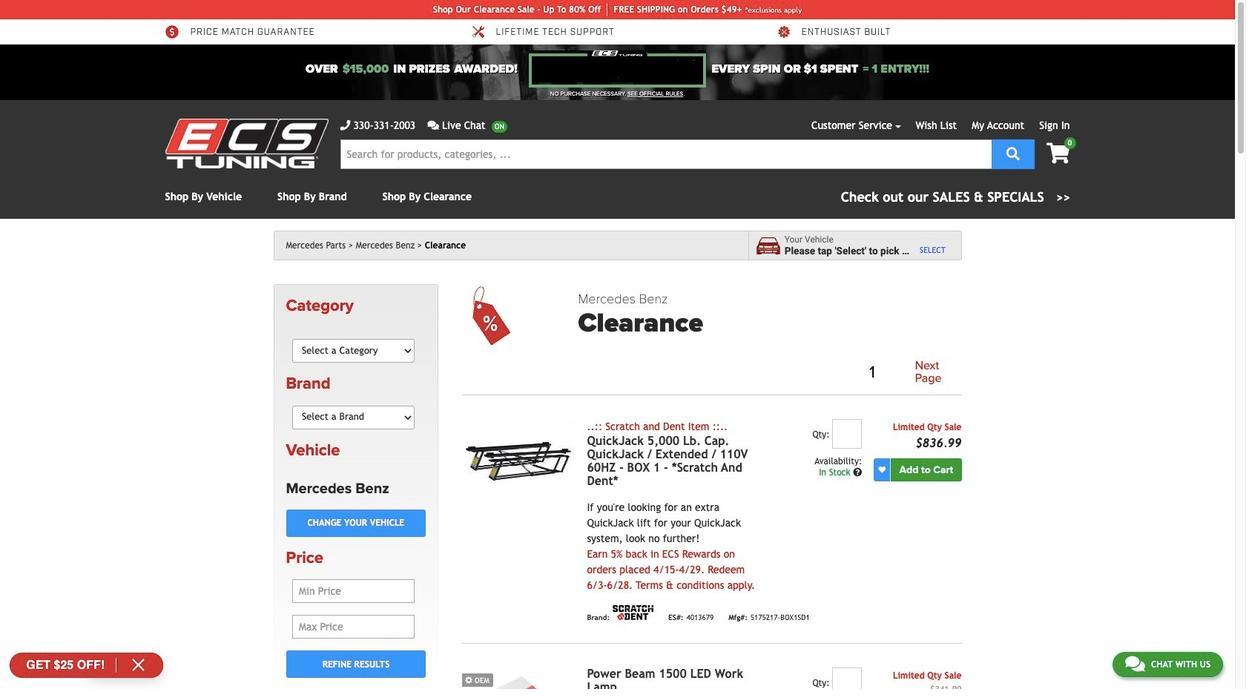 Task type: locate. For each thing, give the bounding box(es) containing it.
None number field
[[833, 419, 862, 449], [833, 668, 862, 689], [833, 419, 862, 449], [833, 668, 862, 689]]

Search text field
[[340, 139, 992, 169]]

search image
[[1007, 147, 1020, 160]]

es#4013679 - 5175217-box1sd1 - quickjack 5,000 lb. cap. quickjack / extended / 110v 60hz - box 1 - *scratch and dent* - if you're looking for an extra quickjack lift for your quickjack system, look no further! - scratch & dent - audi bmw volkswagen mercedes benz mini porsche image
[[463, 419, 575, 504]]

Min Price number field
[[292, 580, 415, 603]]

phone image
[[340, 120, 351, 131]]

question circle image
[[853, 468, 862, 477]]



Task type: describe. For each thing, give the bounding box(es) containing it.
ecs tuning 'spin to win' contest logo image
[[529, 50, 706, 88]]

shopping cart image
[[1047, 143, 1070, 164]]

scratch & dent - corporate logo image
[[613, 605, 654, 620]]

ecs tuning image
[[165, 119, 328, 168]]

paginated product list navigation navigation
[[578, 357, 962, 389]]

thumbnail image image
[[463, 668, 575, 689]]

Max Price number field
[[292, 615, 415, 639]]

add to wish list image
[[879, 466, 886, 474]]

comments image
[[428, 120, 439, 131]]



Task type: vqa. For each thing, say whether or not it's contained in the screenshot.
MERCEDES BENZ FLOOR MATS image
no



